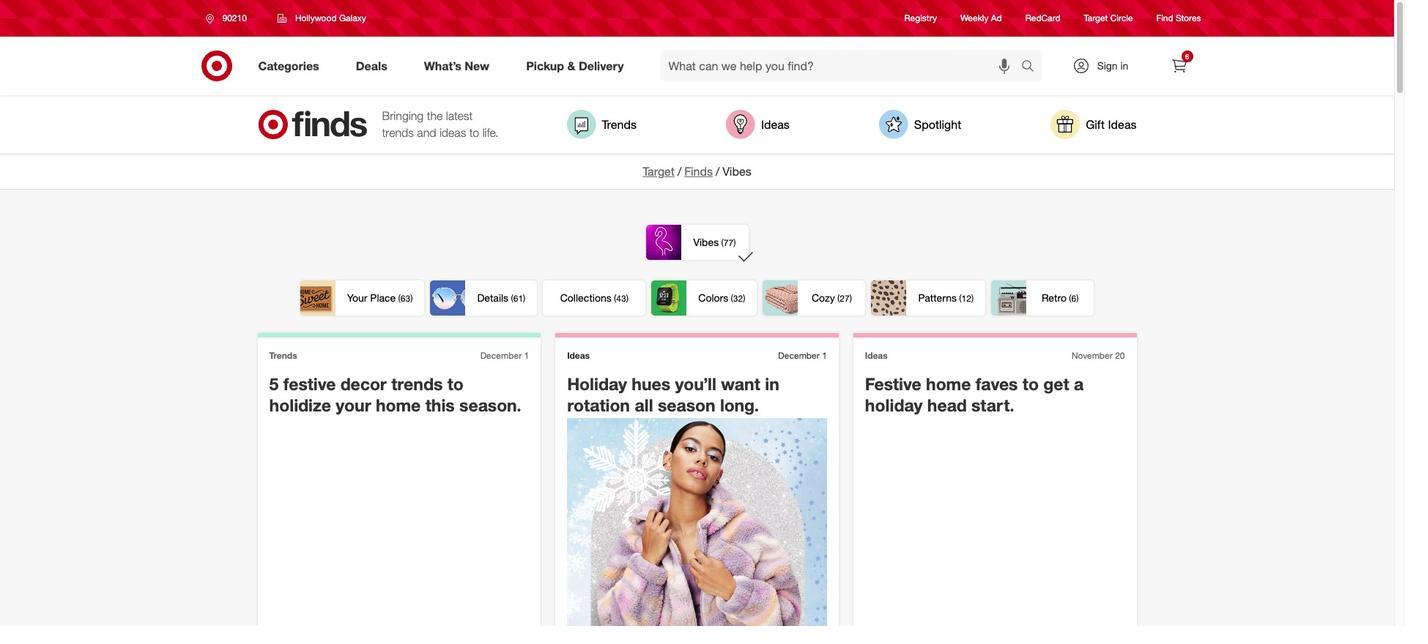 Task type: describe. For each thing, give the bounding box(es) containing it.
spotlight link
[[879, 110, 962, 139]]

to inside festive home faves to get a holiday head start.
[[1023, 374, 1039, 394]]

search button
[[1014, 50, 1050, 85]]

12
[[962, 293, 972, 304]]

what's
[[424, 58, 462, 73]]

festive
[[283, 374, 336, 394]]

deals
[[356, 58, 387, 73]]

retro
[[1042, 292, 1067, 304]]

decor
[[341, 374, 387, 394]]

90210 button
[[196, 5, 262, 32]]

1 for trends
[[524, 350, 529, 361]]

ideas
[[440, 125, 466, 140]]

spotlight
[[914, 117, 962, 132]]

6 inside retro ( 6 )
[[1072, 293, 1077, 304]]

target for target circle
[[1084, 13, 1108, 24]]

rotation
[[567, 395, 630, 415]]

weekly ad link
[[961, 12, 1002, 25]]

registry link
[[905, 12, 937, 25]]

) for collections
[[626, 293, 629, 304]]

bringing the latest trends and ideas to life.
[[382, 109, 499, 140]]

( for colors
[[731, 293, 733, 304]]

gift ideas
[[1086, 117, 1137, 132]]

season.
[[460, 395, 521, 415]]

season
[[658, 395, 716, 415]]

77
[[724, 237, 734, 248]]

festive home faves to get a holiday head start.
[[865, 374, 1084, 415]]

latest
[[446, 109, 473, 123]]

get
[[1044, 374, 1070, 394]]

) for cozy
[[850, 293, 852, 304]]

your place ( 63 )
[[347, 292, 413, 304]]

colors ( 32 )
[[699, 292, 746, 304]]

find
[[1157, 13, 1174, 24]]

collections ( 43 )
[[560, 292, 629, 304]]

gift
[[1086, 117, 1105, 132]]

find stores
[[1157, 13, 1201, 24]]

sign in link
[[1060, 50, 1152, 82]]

head
[[928, 395, 967, 415]]

pickup & delivery
[[526, 58, 624, 73]]

61
[[513, 293, 523, 304]]

cozy
[[812, 292, 835, 304]]

long.
[[720, 395, 759, 415]]

delivery
[[579, 58, 624, 73]]

pickup
[[526, 58, 564, 73]]

ad
[[991, 13, 1002, 24]]

target finds image
[[258, 110, 367, 139]]

sign in
[[1097, 59, 1129, 72]]

hollywood galaxy button
[[268, 5, 376, 32]]

all
[[635, 395, 653, 415]]

find stores link
[[1157, 12, 1201, 25]]

1 vertical spatial vibes
[[694, 236, 719, 248]]

target for target / finds / vibes
[[643, 164, 675, 179]]

in inside holiday hues you'll want in rotation all season long.
[[765, 374, 780, 394]]

december for trends
[[480, 350, 522, 361]]

and
[[417, 125, 436, 140]]

5 festive decor trends to holidize your home this season.
[[269, 374, 521, 415]]

the
[[427, 109, 443, 123]]

90210
[[222, 12, 247, 23]]

trends link
[[567, 110, 637, 139]]

weekly ad
[[961, 13, 1002, 24]]

home inside festive home faves to get a holiday head start.
[[926, 374, 971, 394]]

search
[[1014, 60, 1050, 74]]

) for details
[[523, 293, 526, 304]]

target circle link
[[1084, 12, 1133, 25]]

6 link
[[1163, 50, 1195, 82]]

collections
[[560, 292, 612, 304]]

) inside your place ( 63 )
[[410, 293, 413, 304]]

details ( 61 )
[[477, 292, 526, 304]]

ideas link
[[726, 110, 790, 139]]

december 1 for trends
[[480, 350, 529, 361]]

details
[[477, 292, 509, 304]]

trends for to
[[391, 374, 443, 394]]

start.
[[972, 395, 1015, 415]]

circle
[[1111, 13, 1133, 24]]

this
[[425, 395, 455, 415]]

holiday hues you'll want in rotation all season long.
[[567, 374, 780, 415]]

32
[[733, 293, 743, 304]]

life.
[[483, 125, 499, 140]]

in inside "link"
[[1121, 59, 1129, 72]]

What can we help you find? suggestions appear below search field
[[660, 50, 1025, 82]]

your
[[336, 395, 371, 415]]

stores
[[1176, 13, 1201, 24]]

december for ideas
[[778, 350, 820, 361]]

0 horizontal spatial trends
[[269, 350, 297, 361]]

holiday
[[865, 395, 923, 415]]

to inside "bringing the latest trends and ideas to life."
[[470, 125, 479, 140]]

target circle
[[1084, 13, 1133, 24]]

retro ( 6 )
[[1042, 292, 1079, 304]]

0 vertical spatial vibes
[[723, 164, 752, 179]]

place
[[370, 292, 396, 304]]



Task type: vqa. For each thing, say whether or not it's contained in the screenshot.
PUZZLES
no



Task type: locate. For each thing, give the bounding box(es) containing it.
1 december from the left
[[480, 350, 522, 361]]

1 for ideas
[[822, 350, 827, 361]]

0 horizontal spatial december
[[480, 350, 522, 361]]

( inside patterns ( 12 )
[[959, 293, 962, 304]]

1
[[524, 350, 529, 361], [822, 350, 827, 361]]

/ left finds
[[678, 164, 682, 179]]

2 december 1 from the left
[[778, 350, 827, 361]]

1 down details ( 61 )
[[524, 350, 529, 361]]

( inside vibes ( 77 )
[[721, 237, 724, 248]]

) inside collections ( 43 )
[[626, 293, 629, 304]]

0 vertical spatial trends
[[602, 117, 637, 132]]

0 horizontal spatial home
[[376, 395, 421, 415]]

target / finds / vibes
[[643, 164, 752, 179]]

0 horizontal spatial in
[[765, 374, 780, 394]]

( right "details"
[[511, 293, 513, 304]]

finds
[[685, 164, 713, 179]]

1 vertical spatial in
[[765, 374, 780, 394]]

deals link
[[343, 50, 406, 82]]

) inside "cozy ( 27 )"
[[850, 293, 852, 304]]

in
[[1121, 59, 1129, 72], [765, 374, 780, 394]]

your
[[347, 292, 367, 304]]

categories
[[258, 58, 319, 73]]

trends down bringing
[[382, 125, 414, 140]]

redcard
[[1026, 13, 1061, 24]]

want
[[721, 374, 760, 394]]

galaxy
[[339, 12, 366, 23]]

weekly
[[961, 13, 989, 24]]

vibes ( 77 )
[[694, 236, 736, 248]]

to inside the 5 festive decor trends to holidize your home this season.
[[447, 374, 464, 394]]

1 horizontal spatial /
[[716, 164, 720, 179]]

holidize
[[269, 395, 331, 415]]

trends for and
[[382, 125, 414, 140]]

) right patterns on the right
[[972, 293, 974, 304]]

2 horizontal spatial to
[[1023, 374, 1039, 394]]

6
[[1185, 52, 1189, 61], [1072, 293, 1077, 304]]

target
[[1084, 13, 1108, 24], [643, 164, 675, 179]]

) inside colors ( 32 )
[[743, 293, 746, 304]]

registry
[[905, 13, 937, 24]]

/ right finds
[[716, 164, 720, 179]]

finds link
[[685, 164, 713, 179]]

home up head
[[926, 374, 971, 394]]

ideas
[[761, 117, 790, 132], [1108, 117, 1137, 132], [567, 350, 590, 361], [865, 350, 888, 361]]

27
[[840, 293, 850, 304]]

trends
[[382, 125, 414, 140], [391, 374, 443, 394]]

( right patterns on the right
[[959, 293, 962, 304]]

( right retro
[[1069, 293, 1072, 304]]

bringing
[[382, 109, 424, 123]]

target left finds link
[[643, 164, 675, 179]]

6 right retro
[[1072, 293, 1077, 304]]

trends
[[602, 117, 637, 132], [269, 350, 297, 361]]

1 horizontal spatial target
[[1084, 13, 1108, 24]]

trends inside the 5 festive decor trends to holidize your home this season.
[[391, 374, 443, 394]]

home inside the 5 festive decor trends to holidize your home this season.
[[376, 395, 421, 415]]

) right "details"
[[523, 293, 526, 304]]

0 horizontal spatial target
[[643, 164, 675, 179]]

december 1 up season.
[[480, 350, 529, 361]]

0 horizontal spatial december 1
[[480, 350, 529, 361]]

) inside retro ( 6 )
[[1077, 293, 1079, 304]]

) inside details ( 61 )
[[523, 293, 526, 304]]

vibes left the 77
[[694, 236, 719, 248]]

pickup & delivery link
[[514, 50, 642, 82]]

1 horizontal spatial to
[[470, 125, 479, 140]]

festive
[[865, 374, 922, 394]]

) right cozy
[[850, 293, 852, 304]]

0 horizontal spatial vibes
[[694, 236, 719, 248]]

colors
[[699, 292, 729, 304]]

43
[[616, 293, 626, 304]]

6 down stores
[[1185, 52, 1189, 61]]

december 1 down cozy
[[778, 350, 827, 361]]

( up colors ( 32 ) at the top of page
[[721, 237, 724, 248]]

5
[[269, 374, 279, 394]]

1 down cozy
[[822, 350, 827, 361]]

( right colors
[[731, 293, 733, 304]]

) right colors
[[743, 293, 746, 304]]

hollywood galaxy
[[295, 12, 366, 23]]

december up season.
[[480, 350, 522, 361]]

2 1 from the left
[[822, 350, 827, 361]]

1 horizontal spatial 6
[[1185, 52, 1189, 61]]

what's new
[[424, 58, 490, 73]]

) for patterns
[[972, 293, 974, 304]]

( right place
[[398, 293, 401, 304]]

1 horizontal spatial in
[[1121, 59, 1129, 72]]

63
[[401, 293, 410, 304]]

0 horizontal spatial to
[[447, 374, 464, 394]]

holiday
[[567, 374, 627, 394]]

1 horizontal spatial 1
[[822, 350, 827, 361]]

home
[[926, 374, 971, 394], [376, 395, 421, 415]]

december down cozy
[[778, 350, 820, 361]]

home down decor
[[376, 395, 421, 415]]

target left circle
[[1084, 13, 1108, 24]]

( for collections
[[614, 293, 616, 304]]

target link
[[643, 164, 675, 179]]

0 horizontal spatial 6
[[1072, 293, 1077, 304]]

november
[[1072, 350, 1113, 361]]

to left get
[[1023, 374, 1039, 394]]

) up 32
[[734, 237, 736, 248]]

( inside retro ( 6 )
[[1069, 293, 1072, 304]]

trends inside "bringing the latest trends and ideas to life."
[[382, 125, 414, 140]]

what's new link
[[412, 50, 508, 82]]

1 vertical spatial 6
[[1072, 293, 1077, 304]]

hues
[[632, 374, 671, 394]]

to left 'life.'
[[470, 125, 479, 140]]

faves
[[976, 374, 1018, 394]]

trends down delivery
[[602, 117, 637, 132]]

vibes right finds link
[[723, 164, 752, 179]]

1 horizontal spatial december 1
[[778, 350, 827, 361]]

1 1 from the left
[[524, 350, 529, 361]]

0 vertical spatial home
[[926, 374, 971, 394]]

categories link
[[246, 50, 338, 82]]

) right collections
[[626, 293, 629, 304]]

holiday hues you'll want in rotation all season long. image
[[567, 419, 827, 626]]

0 horizontal spatial /
[[678, 164, 682, 179]]

vibes
[[723, 164, 752, 179], [694, 236, 719, 248]]

) inside vibes ( 77 )
[[734, 237, 736, 248]]

gift ideas link
[[1051, 110, 1137, 139]]

) for vibes
[[734, 237, 736, 248]]

1 december 1 from the left
[[480, 350, 529, 361]]

new
[[465, 58, 490, 73]]

you'll
[[675, 374, 717, 394]]

( inside collections ( 43 )
[[614, 293, 616, 304]]

1 / from the left
[[678, 164, 682, 179]]

( right cozy
[[838, 293, 840, 304]]

( inside details ( 61 )
[[511, 293, 513, 304]]

0 vertical spatial target
[[1084, 13, 1108, 24]]

0 horizontal spatial 1
[[524, 350, 529, 361]]

) right place
[[410, 293, 413, 304]]

patterns ( 12 )
[[918, 292, 974, 304]]

2 / from the left
[[716, 164, 720, 179]]

( inside colors ( 32 )
[[731, 293, 733, 304]]

trends up 5
[[269, 350, 297, 361]]

redcard link
[[1026, 12, 1061, 25]]

patterns
[[918, 292, 957, 304]]

( for cozy
[[838, 293, 840, 304]]

1 vertical spatial trends
[[269, 350, 297, 361]]

to
[[470, 125, 479, 140], [447, 374, 464, 394], [1023, 374, 1039, 394]]

december
[[480, 350, 522, 361], [778, 350, 820, 361]]

&
[[568, 58, 576, 73]]

december 1
[[480, 350, 529, 361], [778, 350, 827, 361]]

( for patterns
[[959, 293, 962, 304]]

(
[[721, 237, 724, 248], [398, 293, 401, 304], [511, 293, 513, 304], [614, 293, 616, 304], [731, 293, 733, 304], [838, 293, 840, 304], [959, 293, 962, 304], [1069, 293, 1072, 304]]

0 vertical spatial in
[[1121, 59, 1129, 72]]

1 horizontal spatial trends
[[602, 117, 637, 132]]

to up this
[[447, 374, 464, 394]]

december 1 for ideas
[[778, 350, 827, 361]]

2 december from the left
[[778, 350, 820, 361]]

) for retro
[[1077, 293, 1079, 304]]

1 vertical spatial home
[[376, 395, 421, 415]]

1 vertical spatial trends
[[391, 374, 443, 394]]

november 20
[[1072, 350, 1125, 361]]

sign
[[1097, 59, 1118, 72]]

( for vibes
[[721, 237, 724, 248]]

1 horizontal spatial december
[[778, 350, 820, 361]]

) right retro
[[1077, 293, 1079, 304]]

cozy ( 27 )
[[812, 292, 852, 304]]

) inside patterns ( 12 )
[[972, 293, 974, 304]]

1 horizontal spatial home
[[926, 374, 971, 394]]

in right want
[[765, 374, 780, 394]]

1 vertical spatial target
[[643, 164, 675, 179]]

20
[[1115, 350, 1125, 361]]

( inside "cozy ( 27 )"
[[838, 293, 840, 304]]

( for details
[[511, 293, 513, 304]]

( right collections
[[614, 293, 616, 304]]

a
[[1074, 374, 1084, 394]]

1 horizontal spatial vibes
[[723, 164, 752, 179]]

0 vertical spatial trends
[[382, 125, 414, 140]]

( inside your place ( 63 )
[[398, 293, 401, 304]]

) for colors
[[743, 293, 746, 304]]

( for retro
[[1069, 293, 1072, 304]]

in right sign
[[1121, 59, 1129, 72]]

0 vertical spatial 6
[[1185, 52, 1189, 61]]

trends up this
[[391, 374, 443, 394]]



